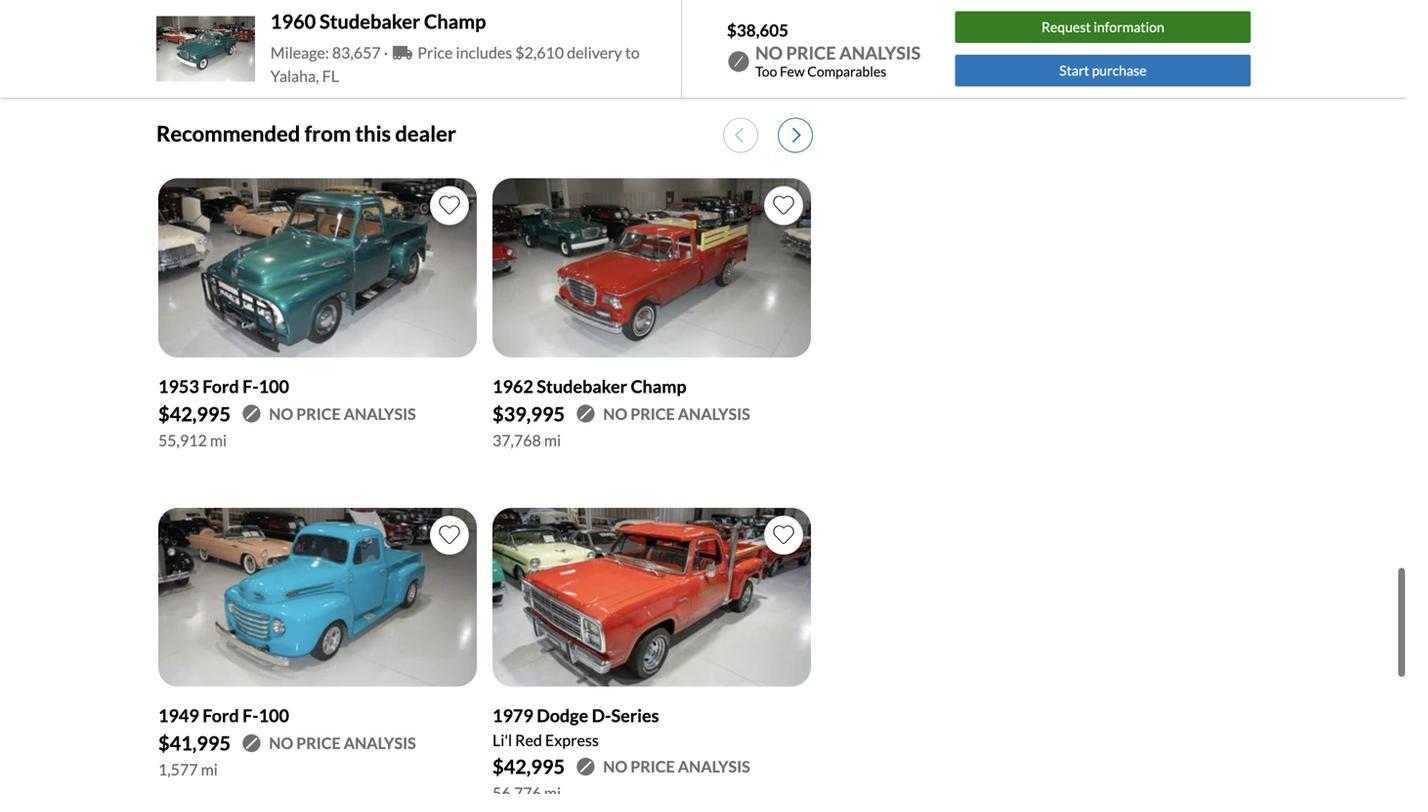 Task type: vqa. For each thing, say whether or not it's contained in the screenshot.
0 accidents
no



Task type: describe. For each thing, give the bounding box(es) containing it.
1979 dodge d-series image
[[493, 508, 811, 687]]

55,912 mi
[[158, 431, 227, 450]]

$38,605
[[727, 20, 789, 40]]

studebaker for $39,995
[[537, 376, 627, 397]]

mi for $41,995
[[201, 761, 218, 780]]

no for 1962 studebaker champ
[[603, 404, 628, 424]]

1960 studebaker champ
[[271, 10, 486, 33]]

1949
[[158, 705, 199, 727]]

start
[[1060, 62, 1089, 79]]

f- for $42,995
[[242, 376, 259, 397]]

1979
[[493, 705, 533, 727]]

red
[[515, 731, 542, 750]]

recommended from this dealer
[[156, 121, 456, 146]]

delivery
[[567, 43, 622, 62]]

price
[[418, 43, 453, 62]]

analysis
[[840, 42, 921, 64]]

1962 studebaker champ
[[493, 376, 687, 397]]

studebaker for mileage: 83,657 ·
[[320, 10, 420, 33]]

price for 1962 studebaker champ
[[631, 404, 675, 424]]

few
[[780, 63, 805, 80]]

analysis for 1949 ford f-100
[[344, 734, 416, 753]]

dealer
[[395, 121, 456, 146]]

analysis for 1962 studebaker champ
[[678, 404, 750, 424]]

dodge
[[537, 705, 588, 727]]

100 for $42,995
[[259, 376, 289, 397]]

1953
[[158, 376, 199, 397]]

ford for $41,995
[[203, 705, 239, 727]]

1,577
[[158, 761, 198, 780]]

mi for $42,995
[[210, 431, 227, 450]]

1953 ford f-100 image
[[158, 178, 477, 358]]

1962 studebaker champ image
[[493, 178, 811, 358]]

1 vertical spatial $42,995
[[493, 756, 565, 779]]

truck moving image
[[393, 45, 413, 61]]

mi for $39,995
[[544, 431, 561, 450]]

start purchase button
[[955, 55, 1251, 86]]

100 for $41,995
[[259, 705, 289, 727]]

0 horizontal spatial $42,995
[[158, 402, 231, 426]]



Task type: locate. For each thing, give the bounding box(es) containing it.
2 100 from the top
[[259, 705, 289, 727]]

ford for $42,995
[[203, 376, 239, 397]]

mileage: 83,657 ·
[[271, 43, 391, 62]]

from
[[304, 121, 351, 146]]

1 vertical spatial champ
[[631, 376, 687, 397]]

studebaker up $39,995
[[537, 376, 627, 397]]

$42,995 down red
[[493, 756, 565, 779]]

price
[[296, 404, 341, 424], [631, 404, 675, 424], [296, 734, 341, 753], [631, 758, 675, 777]]

1 horizontal spatial champ
[[631, 376, 687, 397]]

$2,610
[[515, 43, 564, 62]]

83,657
[[332, 43, 381, 62]]

no price analysis for 1949 ford f-100
[[269, 734, 416, 753]]

ford
[[203, 376, 239, 397], [203, 705, 239, 727]]

mi down $39,995
[[544, 431, 561, 450]]

analysis
[[344, 404, 416, 424], [678, 404, 750, 424], [344, 734, 416, 753], [678, 758, 750, 777]]

1 no price analysis image from the top
[[577, 405, 595, 424]]

1949 ford f-100
[[158, 705, 289, 727]]

100
[[259, 376, 289, 397], [259, 705, 289, 727]]

ford up $41,995
[[203, 705, 239, 727]]

1 ford from the top
[[203, 376, 239, 397]]

0 horizontal spatial studebaker
[[320, 10, 420, 33]]

request information button
[[955, 11, 1251, 43]]

comparables
[[807, 63, 887, 80]]

1 vertical spatial studebaker
[[537, 376, 627, 397]]

1960 studebaker champ image
[[156, 16, 255, 82]]

no price analysis image
[[577, 405, 595, 424], [577, 758, 595, 777]]

2 no price analysis image from the top
[[577, 758, 595, 777]]

1 horizontal spatial studebaker
[[537, 376, 627, 397]]

no price analysis image down 1953 ford f-100
[[242, 405, 261, 424]]

no price analysis image down the "express"
[[577, 758, 595, 777]]

series
[[611, 705, 659, 727]]

price for 1949 ford f-100
[[296, 734, 341, 753]]

no down 1953 ford f-100
[[269, 404, 293, 424]]

1,577 mi
[[158, 761, 218, 780]]

purchase
[[1092, 62, 1147, 79]]

0 vertical spatial no price analysis image
[[577, 405, 595, 424]]

includes
[[456, 43, 512, 62]]

1 vertical spatial 100
[[259, 705, 289, 727]]

this
[[355, 121, 391, 146]]

price for 1953 ford f-100
[[296, 404, 341, 424]]

1 f- from the top
[[242, 376, 259, 397]]

f- right 1953
[[242, 376, 259, 397]]

studebaker up 83,657
[[320, 10, 420, 33]]

f-
[[242, 376, 259, 397], [242, 705, 259, 727]]

no price analysis for 1953 ford f-100
[[269, 404, 416, 424]]

no down d-
[[603, 758, 628, 777]]

0 horizontal spatial champ
[[424, 10, 486, 33]]

information
[[1094, 19, 1165, 35]]

no
[[269, 404, 293, 424], [603, 404, 628, 424], [269, 734, 293, 753], [603, 758, 628, 777]]

fl
[[322, 66, 339, 86]]

0 vertical spatial 100
[[259, 376, 289, 397]]

scroll left image
[[735, 126, 744, 144]]

request information
[[1042, 19, 1165, 35]]

express
[[545, 731, 599, 750]]

0 vertical spatial champ
[[424, 10, 486, 33]]

no price analysis too few comparables
[[755, 42, 921, 80]]

to
[[625, 43, 640, 62]]

1 vertical spatial no price analysis image
[[242, 735, 261, 753]]

55,912
[[158, 431, 207, 450]]

1960
[[271, 10, 316, 33]]

li'l
[[493, 731, 512, 750]]

0 vertical spatial ford
[[203, 376, 239, 397]]

mi
[[210, 431, 227, 450], [544, 431, 561, 450], [201, 761, 218, 780]]

1962
[[493, 376, 533, 397]]

1949 ford f-100 image
[[158, 508, 477, 687]]

100 right 1953
[[259, 376, 289, 397]]

start purchase
[[1060, 62, 1147, 79]]

0 vertical spatial studebaker
[[320, 10, 420, 33]]

0 vertical spatial $42,995
[[158, 402, 231, 426]]

d-
[[592, 705, 611, 727]]

recommended
[[156, 121, 300, 146]]

no price analysis image for $39,995
[[577, 405, 595, 424]]

no down 1962 studebaker champ
[[603, 404, 628, 424]]

mi down $41,995
[[201, 761, 218, 780]]

no price analysis image
[[242, 405, 261, 424], [242, 735, 261, 753]]

no for 1949 ford f-100
[[269, 734, 293, 753]]

champ for 1962 studebaker champ
[[631, 376, 687, 397]]

ford right 1953
[[203, 376, 239, 397]]

no price analysis image for $42,995
[[242, 405, 261, 424]]

100 right the 1949
[[259, 705, 289, 727]]

1 horizontal spatial $42,995
[[493, 756, 565, 779]]

request
[[1042, 19, 1091, 35]]

no price analysis for 1962 studebaker champ
[[603, 404, 750, 424]]

2 f- from the top
[[242, 705, 259, 727]]

1 vertical spatial no price analysis image
[[577, 758, 595, 777]]

no price analysis image for $42,995
[[577, 758, 595, 777]]

37,768
[[493, 431, 541, 450]]

$41,995
[[158, 732, 231, 756]]

no price analysis image for $41,995
[[242, 735, 261, 753]]

price includes $2,610 delivery to yalaha, fl
[[271, 43, 640, 86]]

f- for $41,995
[[242, 705, 259, 727]]

analysis for 1953 ford f-100
[[344, 404, 416, 424]]

scroll right image
[[793, 126, 801, 144]]

2 no price analysis image from the top
[[242, 735, 261, 753]]

price
[[786, 42, 836, 64]]

·
[[384, 43, 388, 62]]

$42,995
[[158, 402, 231, 426], [493, 756, 565, 779]]

$42,995 up 55,912 mi
[[158, 402, 231, 426]]

champ
[[424, 10, 486, 33], [631, 376, 687, 397]]

2 ford from the top
[[203, 705, 239, 727]]

37,768 mi
[[493, 431, 561, 450]]

mi right "55,912"
[[210, 431, 227, 450]]

no
[[755, 42, 783, 64]]

1 vertical spatial ford
[[203, 705, 239, 727]]

$39,995
[[493, 402, 565, 426]]

no down '1949 ford f-100'
[[269, 734, 293, 753]]

1 100 from the top
[[259, 376, 289, 397]]

too
[[755, 63, 777, 80]]

no price analysis image down 1962 studebaker champ
[[577, 405, 595, 424]]

yalaha,
[[271, 66, 319, 86]]

1953 ford f-100
[[158, 376, 289, 397]]

no for 1953 ford f-100
[[269, 404, 293, 424]]

1 no price analysis image from the top
[[242, 405, 261, 424]]

studebaker
[[320, 10, 420, 33], [537, 376, 627, 397]]

champ for 1960 studebaker champ
[[424, 10, 486, 33]]

mileage:
[[271, 43, 329, 62]]

1 vertical spatial f-
[[242, 705, 259, 727]]

0 vertical spatial f-
[[242, 376, 259, 397]]

no price analysis
[[269, 404, 416, 424], [603, 404, 750, 424], [269, 734, 416, 753], [603, 758, 750, 777]]

f- right the 1949
[[242, 705, 259, 727]]

0 vertical spatial no price analysis image
[[242, 405, 261, 424]]

no price analysis image down '1949 ford f-100'
[[242, 735, 261, 753]]

1979 dodge d-series li'l red express
[[493, 705, 659, 750]]



